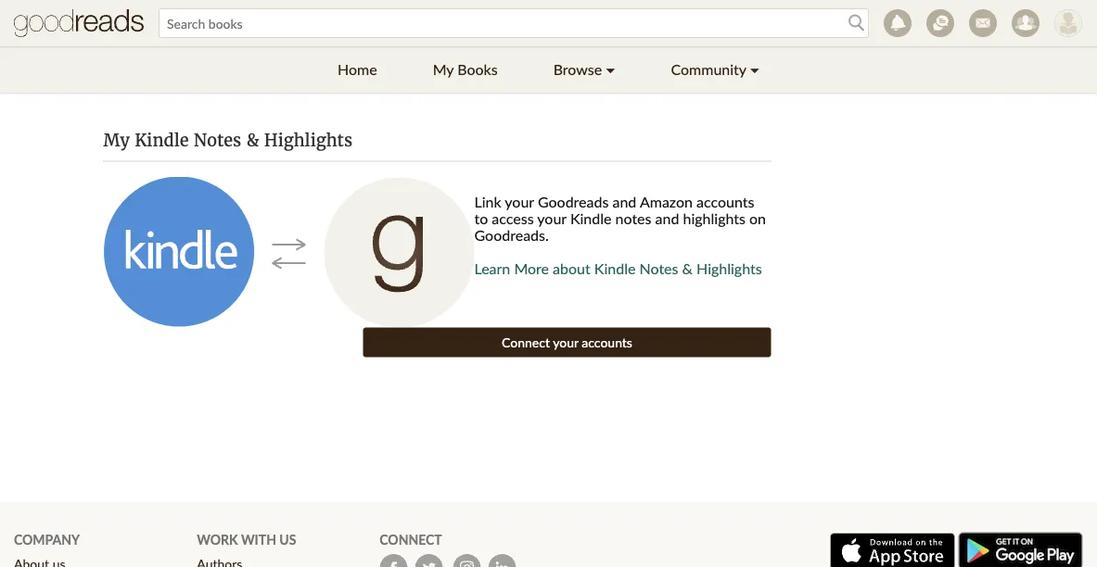 Task type: vqa. For each thing, say whether or not it's contained in the screenshot.
— within Best Cover Art 2011 (Non-YA) 291 books     —     1,636 voters
no



Task type: describe. For each thing, give the bounding box(es) containing it.
amazon
[[640, 193, 693, 211]]

my books
[[433, 60, 498, 78]]

goodreads
[[538, 193, 609, 211]]

browse ▾
[[553, 60, 615, 78]]

work with us
[[197, 532, 296, 548]]

community
[[671, 60, 746, 78]]

your for link
[[505, 193, 534, 211]]

link your goodreads and amazon accounts to access your kindle notes and highlights on goodreads.
[[474, 193, 766, 244]]

download app for android image
[[958, 532, 1083, 568]]

inbox image
[[969, 9, 997, 37]]

company
[[14, 532, 80, 548]]

goodreads on linkedin image
[[488, 555, 516, 568]]

Search for books to add to your shelves search field
[[159, 8, 869, 38]]

0 vertical spatial notes
[[194, 130, 241, 151]]

Search books text field
[[159, 8, 869, 38]]

menu containing home
[[310, 46, 787, 93]]

notifications image
[[884, 9, 912, 37]]

learn
[[474, 259, 510, 277]]

community ▾
[[671, 60, 759, 78]]

accounts inside link your goodreads and amazon accounts to access your kindle notes and highlights on goodreads.
[[696, 193, 754, 211]]

community ▾ button
[[643, 46, 787, 93]]

goodreads.
[[474, 226, 549, 244]]

0 horizontal spatial and
[[612, 193, 636, 211]]

0 vertical spatial highlights
[[264, 130, 352, 151]]

highlights
[[683, 209, 746, 227]]

us
[[279, 532, 296, 548]]

with
[[241, 532, 276, 548]]

your right access at the left top of page
[[537, 209, 566, 227]]

my books link
[[405, 46, 525, 93]]

download app for ios image
[[830, 533, 955, 568]]

home
[[338, 60, 377, 78]]

1 horizontal spatial and
[[655, 209, 679, 227]]

access
[[492, 209, 534, 227]]

connect your accounts
[[502, 335, 632, 351]]



Task type: locate. For each thing, give the bounding box(es) containing it.
browse
[[553, 60, 602, 78]]

0 vertical spatial kindle
[[135, 130, 189, 151]]

0 horizontal spatial highlights
[[264, 130, 352, 151]]

highlights
[[264, 130, 352, 151], [696, 259, 762, 277]]

kindle
[[135, 130, 189, 151], [570, 209, 612, 227], [594, 259, 636, 277]]

▾
[[606, 60, 615, 78], [750, 60, 759, 78]]

0 horizontal spatial accounts
[[582, 335, 632, 351]]

0 vertical spatial &
[[246, 130, 259, 151]]

▾ right community
[[750, 60, 759, 78]]

notes
[[615, 209, 651, 227]]

accounts down learn more about kindle notes & highlights link
[[582, 335, 632, 351]]

highlights down home link at top
[[264, 130, 352, 151]]

learn more about kindle notes & highlights link
[[474, 259, 762, 277]]

more
[[514, 259, 549, 277]]

0 horizontal spatial notes
[[194, 130, 241, 151]]

1 vertical spatial my
[[103, 130, 130, 151]]

learn more about kindle notes & highlights
[[474, 259, 762, 277]]

goodreads on instagram image
[[453, 555, 481, 568]]

home link
[[310, 46, 405, 93]]

menu
[[310, 46, 787, 93]]

1 ▾ from the left
[[606, 60, 615, 78]]

1 vertical spatial kindle
[[570, 209, 612, 227]]

connect your accounts button
[[363, 328, 771, 358]]

your right link
[[505, 193, 534, 211]]

1 horizontal spatial notes
[[639, 259, 678, 277]]

0 horizontal spatial my
[[103, 130, 130, 151]]

your inside button
[[553, 335, 578, 351]]

your down about
[[553, 335, 578, 351]]

1 horizontal spatial &
[[682, 259, 693, 277]]

connect up goodreads on facebook image
[[380, 532, 442, 548]]

to
[[474, 209, 488, 227]]

my
[[433, 60, 454, 78], [103, 130, 130, 151]]

about
[[553, 259, 590, 277]]

1 horizontal spatial highlights
[[696, 259, 762, 277]]

bob builder image
[[1054, 9, 1082, 37]]

1 vertical spatial connect
[[380, 532, 442, 548]]

1 horizontal spatial ▾
[[750, 60, 759, 78]]

0 horizontal spatial connect
[[380, 532, 442, 548]]

connect for connect your accounts
[[502, 335, 550, 351]]

0 horizontal spatial ▾
[[606, 60, 615, 78]]

accounts
[[696, 193, 754, 211], [582, 335, 632, 351]]

1 horizontal spatial my
[[433, 60, 454, 78]]

▾ for browse ▾
[[606, 60, 615, 78]]

▾ right browse at right
[[606, 60, 615, 78]]

books
[[457, 60, 498, 78]]

kindle inside link your goodreads and amazon accounts to access your kindle notes and highlights on goodreads.
[[570, 209, 612, 227]]

your
[[505, 193, 534, 211], [537, 209, 566, 227], [553, 335, 578, 351]]

and
[[612, 193, 636, 211], [655, 209, 679, 227]]

and left amazon
[[612, 193, 636, 211]]

2 vertical spatial kindle
[[594, 259, 636, 277]]

1 horizontal spatial connect
[[502, 335, 550, 351]]

goodreads on twitter image
[[415, 555, 443, 568]]

my for my books
[[433, 60, 454, 78]]

link
[[474, 193, 501, 211]]

▾ for community ▾
[[750, 60, 759, 78]]

my kindle notes & highlights
[[103, 130, 352, 151]]

1 horizontal spatial accounts
[[696, 193, 754, 211]]

work
[[197, 532, 238, 548]]

and right notes at the right of page
[[655, 209, 679, 227]]

my for my kindle notes & highlights
[[103, 130, 130, 151]]

0 horizontal spatial &
[[246, 130, 259, 151]]

connect
[[502, 335, 550, 351], [380, 532, 442, 548]]

goodreads on facebook image
[[380, 555, 407, 568]]

my group discussions image
[[926, 9, 954, 37]]

connect inside button
[[502, 335, 550, 351]]

connect down "more"
[[502, 335, 550, 351]]

1 vertical spatial accounts
[[582, 335, 632, 351]]

&
[[246, 130, 259, 151], [682, 259, 693, 277]]

0 vertical spatial connect
[[502, 335, 550, 351]]

connect for connect
[[380, 532, 442, 548]]

on
[[749, 209, 766, 227]]

browse ▾ button
[[525, 46, 643, 93]]

notes
[[194, 130, 241, 151], [639, 259, 678, 277]]

1 vertical spatial notes
[[639, 259, 678, 277]]

2 ▾ from the left
[[750, 60, 759, 78]]

friend requests image
[[1012, 9, 1040, 37]]

0 vertical spatial accounts
[[696, 193, 754, 211]]

accounts right amazon
[[696, 193, 754, 211]]

highlights down highlights
[[696, 259, 762, 277]]

0 vertical spatial my
[[433, 60, 454, 78]]

1 vertical spatial highlights
[[696, 259, 762, 277]]

1 vertical spatial &
[[682, 259, 693, 277]]

accounts inside button
[[582, 335, 632, 351]]

your for connect
[[553, 335, 578, 351]]



